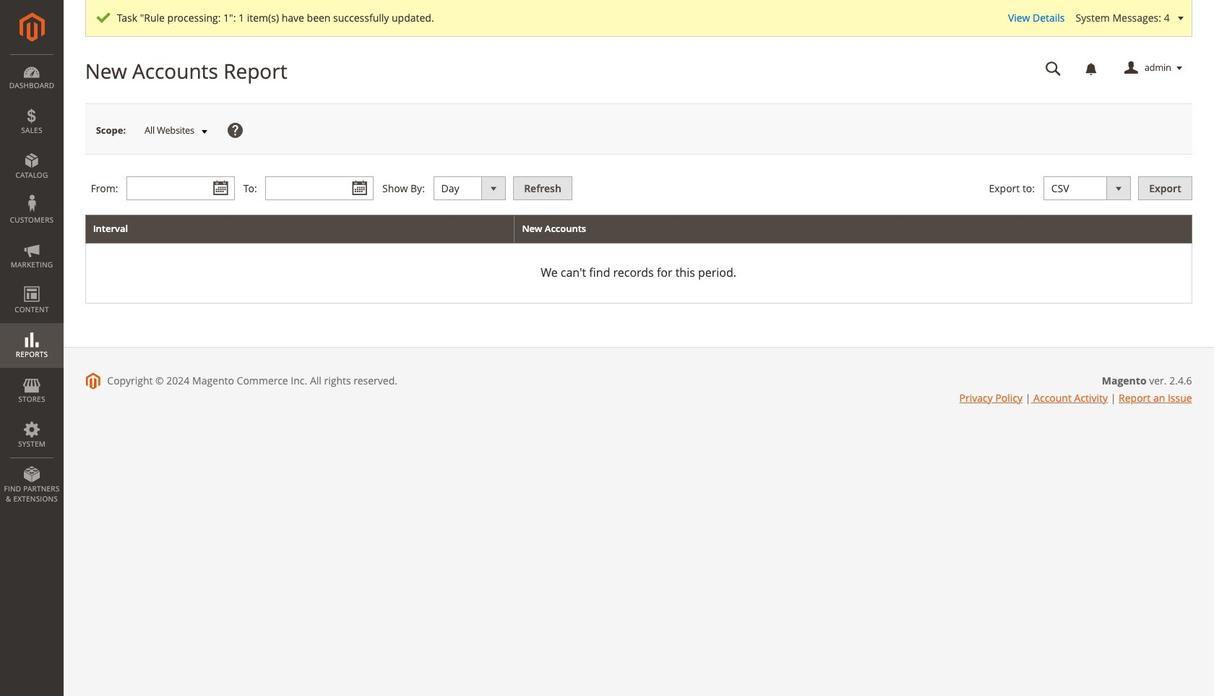 Task type: locate. For each thing, give the bounding box(es) containing it.
magento admin panel image
[[19, 12, 44, 42]]

None text field
[[127, 177, 235, 200]]

None text field
[[266, 177, 374, 200]]

menu bar
[[0, 54, 64, 511]]



